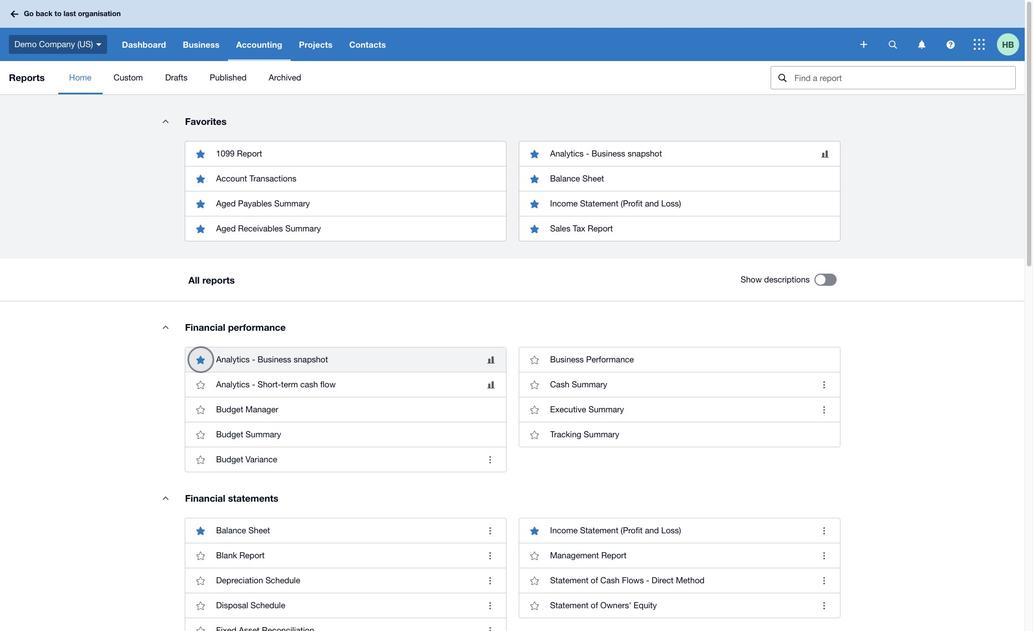 Task type: locate. For each thing, give the bounding box(es) containing it.
(profit
[[621, 199, 643, 208], [621, 526, 643, 535]]

0 vertical spatial income statement (profit and loss) link
[[519, 191, 840, 216]]

cash inside 'cash summary' link
[[550, 380, 570, 389]]

1 horizontal spatial balance sheet link
[[519, 166, 840, 191]]

balance sheet link up depreciation schedule link
[[185, 518, 506, 543]]

more options image for cash summary
[[813, 374, 836, 396]]

1 vertical spatial schedule
[[251, 601, 285, 610]]

1 vertical spatial income statement (profit and loss) link
[[519, 518, 840, 543]]

more options image for disposal schedule
[[479, 594, 501, 617]]

0 horizontal spatial cash
[[550, 380, 570, 389]]

navigation
[[114, 28, 853, 61]]

financial for financial statements
[[185, 492, 225, 504]]

1 aged from the top
[[216, 199, 236, 208]]

aged down account
[[216, 199, 236, 208]]

0 vertical spatial income
[[550, 199, 578, 208]]

0 vertical spatial cash
[[550, 380, 570, 389]]

remove favorite image
[[190, 143, 212, 165], [524, 143, 546, 165], [190, 218, 212, 240], [524, 218, 546, 240], [190, 349, 212, 371]]

dashboard link
[[114, 28, 175, 61]]

more options image for management report
[[813, 544, 836, 567]]

dashboard
[[122, 39, 166, 49]]

balance sheet link up sales tax report link
[[519, 166, 840, 191]]

more options image inside income statement (profit and loss) link
[[813, 519, 836, 542]]

1 vertical spatial cash
[[601, 576, 620, 585]]

remove favorite image
[[190, 168, 212, 190], [524, 168, 546, 190], [190, 193, 212, 215], [524, 193, 546, 215], [190, 519, 212, 542], [524, 519, 546, 542]]

balance sheet up the blank report on the bottom left
[[216, 526, 270, 535]]

more options image
[[813, 398, 836, 421], [479, 448, 501, 471], [479, 519, 501, 542], [813, 519, 836, 542], [813, 544, 836, 567], [479, 569, 501, 592], [479, 594, 501, 617], [479, 619, 501, 631]]

balance up 'blank'
[[216, 526, 246, 535]]

of down management report
[[591, 576, 598, 585]]

0 horizontal spatial snapshot
[[294, 355, 328, 364]]

descriptions
[[764, 275, 810, 284]]

depreciation schedule link
[[185, 568, 506, 593]]

0 vertical spatial analytics
[[550, 149, 584, 158]]

1 vertical spatial income
[[550, 526, 578, 535]]

None field
[[771, 66, 1016, 89]]

flow
[[320, 380, 336, 389]]

more options image for blank report
[[479, 544, 501, 567]]

executive
[[550, 405, 586, 414]]

contacts
[[349, 39, 386, 49]]

favorite image for budget manager
[[190, 398, 212, 421]]

svg image
[[11, 10, 18, 17], [974, 39, 985, 50], [889, 40, 897, 49], [918, 40, 925, 49], [947, 40, 955, 49], [861, 41, 867, 48], [96, 43, 101, 46]]

0 vertical spatial financial
[[185, 321, 225, 333]]

more options image inside executive summary "link"
[[813, 398, 836, 421]]

1 vertical spatial analytics
[[216, 355, 250, 364]]

1 vertical spatial income statement (profit and loss)
[[550, 526, 681, 535]]

summary for cash summary
[[572, 380, 607, 389]]

0 vertical spatial loss)
[[661, 199, 681, 208]]

favorite image inside budget manager link
[[190, 398, 212, 421]]

0 vertical spatial (profit
[[621, 199, 643, 208]]

schedule
[[266, 576, 300, 585], [251, 601, 285, 610]]

0 vertical spatial sheet
[[583, 174, 604, 183]]

0 horizontal spatial balance
[[216, 526, 246, 535]]

budget down budget summary
[[216, 455, 243, 464]]

analytics - business snapshot
[[550, 149, 662, 158], [216, 355, 328, 364]]

custom
[[114, 73, 143, 82]]

balance up sales
[[550, 174, 580, 183]]

favorite image inside depreciation schedule link
[[190, 569, 212, 592]]

more options image inside "management report" link
[[813, 544, 836, 567]]

favorite image inside budget summary link
[[190, 423, 212, 446]]

income statement (profit and loss) up management report
[[550, 526, 681, 535]]

and up sales tax report link
[[645, 199, 659, 208]]

budget inside budget summary link
[[216, 430, 243, 439]]

favorite image
[[190, 374, 212, 396], [524, 423, 546, 446], [190, 448, 212, 471], [190, 544, 212, 567], [524, 544, 546, 567], [524, 569, 546, 592], [190, 594, 212, 617], [524, 594, 546, 617], [190, 619, 212, 631]]

0 horizontal spatial balance sheet
[[216, 526, 270, 535]]

svg image inside demo company (us) popup button
[[96, 43, 101, 46]]

more options image inside statement of owners' equity link
[[813, 594, 836, 617]]

favorite image for budget variance
[[190, 448, 212, 471]]

1 vertical spatial balance sheet
[[216, 526, 270, 535]]

Find a report text field
[[794, 67, 1016, 89]]

more options image inside blank report link
[[479, 544, 501, 567]]

business inside business performance link
[[550, 355, 584, 364]]

analytics - business snapshot for top more information about analytics - business snapshot icon
[[550, 149, 662, 158]]

1 horizontal spatial balance sheet
[[550, 174, 604, 183]]

analytics for remove favorite icon related to analytics - business snapshot
[[550, 149, 584, 158]]

2 of from the top
[[591, 601, 598, 610]]

1 horizontal spatial more information about analytics - business snapshot image
[[821, 150, 829, 157]]

financial performance
[[185, 321, 286, 333]]

income
[[550, 199, 578, 208], [550, 526, 578, 535]]

financial
[[185, 321, 225, 333], [185, 492, 225, 504]]

sheet up sales tax report
[[583, 174, 604, 183]]

budget variance link
[[185, 447, 506, 472]]

loss) up sales tax report link
[[661, 199, 681, 208]]

loss)
[[661, 199, 681, 208], [661, 526, 681, 535]]

of
[[591, 576, 598, 585], [591, 601, 598, 610]]

expand report group image
[[155, 316, 177, 338], [155, 487, 177, 509]]

schedule for depreciation schedule
[[266, 576, 300, 585]]

owners'
[[601, 601, 632, 610]]

0 vertical spatial and
[[645, 199, 659, 208]]

2 aged from the top
[[216, 224, 236, 233]]

1 income from the top
[[550, 199, 578, 208]]

short-
[[258, 380, 281, 389]]

1 vertical spatial budget
[[216, 430, 243, 439]]

statement down 'management'
[[550, 576, 589, 585]]

1 vertical spatial (profit
[[621, 526, 643, 535]]

0 vertical spatial balance
[[550, 174, 580, 183]]

report up statement of cash flows - direct method
[[601, 551, 627, 560]]

income up sales
[[550, 199, 578, 208]]

2 vertical spatial budget
[[216, 455, 243, 464]]

0 vertical spatial balance sheet link
[[519, 166, 840, 191]]

1 loss) from the top
[[661, 199, 681, 208]]

home link
[[58, 61, 103, 94]]

account transactions link
[[185, 166, 506, 191]]

1 vertical spatial expand report group image
[[155, 487, 177, 509]]

navigation containing dashboard
[[114, 28, 853, 61]]

summary
[[274, 199, 310, 208], [285, 224, 321, 233], [572, 380, 607, 389], [589, 405, 624, 414], [246, 430, 281, 439], [584, 430, 620, 439]]

remove favorite image for aged receivables summary
[[190, 218, 212, 240]]

budget up budget summary
[[216, 405, 243, 414]]

0 horizontal spatial analytics - business snapshot
[[216, 355, 328, 364]]

more options image for statement of cash flows - direct method
[[813, 569, 836, 592]]

1 budget from the top
[[216, 405, 243, 414]]

summary inside "link"
[[589, 405, 624, 414]]

1 horizontal spatial sheet
[[583, 174, 604, 183]]

favorite image inside executive summary "link"
[[524, 398, 546, 421]]

budget inside budget variance link
[[216, 455, 243, 464]]

expand report group image for financial performance
[[155, 316, 177, 338]]

more information about analytics - short-term cash flow image
[[487, 381, 495, 388]]

budget manager
[[216, 405, 278, 414]]

1 horizontal spatial analytics - business snapshot
[[550, 149, 662, 158]]

0 vertical spatial expand report group image
[[155, 316, 177, 338]]

sheet
[[583, 174, 604, 183], [249, 526, 270, 535]]

more options image inside depreciation schedule link
[[479, 569, 501, 592]]

0 vertical spatial income statement (profit and loss)
[[550, 199, 681, 208]]

flows
[[622, 576, 644, 585]]

favorite image inside statement of owners' equity link
[[524, 594, 546, 617]]

all reports
[[188, 274, 235, 286]]

balance sheet for the topmost balance sheet link
[[550, 174, 604, 183]]

of for owners'
[[591, 601, 598, 610]]

financial left statements
[[185, 492, 225, 504]]

tax
[[573, 224, 586, 233]]

remove favorite image inside aged receivables summary link
[[190, 218, 212, 240]]

budget inside budget manager link
[[216, 405, 243, 414]]

cash left flows
[[601, 576, 620, 585]]

0 vertical spatial budget
[[216, 405, 243, 414]]

favorite image for disposal schedule
[[190, 594, 212, 617]]

business performance link
[[519, 347, 840, 372]]

(profit up flows
[[621, 526, 643, 535]]

more options image for income statement (profit and loss)
[[813, 519, 836, 542]]

aged left 'receivables'
[[216, 224, 236, 233]]

1 vertical spatial financial
[[185, 492, 225, 504]]

2 financial from the top
[[185, 492, 225, 504]]

1 vertical spatial aged
[[216, 224, 236, 233]]

sheet up the blank report on the bottom left
[[249, 526, 270, 535]]

more options image inside budget variance link
[[479, 448, 501, 471]]

disposal schedule
[[216, 601, 285, 610]]

of left owners'
[[591, 601, 598, 610]]

disposal schedule link
[[185, 593, 506, 618]]

transactions
[[249, 174, 297, 183]]

1 vertical spatial and
[[645, 526, 659, 535]]

2 budget from the top
[[216, 430, 243, 439]]

depreciation
[[216, 576, 263, 585]]

more options image inside statement of cash flows - direct method link
[[813, 569, 836, 592]]

more options image for balance sheet
[[479, 519, 501, 542]]

1 horizontal spatial balance
[[550, 174, 580, 183]]

2 loss) from the top
[[661, 526, 681, 535]]

1099
[[216, 149, 235, 158]]

report
[[237, 149, 262, 158], [588, 224, 613, 233], [239, 551, 265, 560], [601, 551, 627, 560]]

summary up executive summary
[[572, 380, 607, 389]]

summary for tracking summary
[[584, 430, 620, 439]]

(profit for second income statement (profit and loss) link from the bottom of the page
[[621, 199, 643, 208]]

0 vertical spatial more information about analytics - business snapshot image
[[821, 150, 829, 157]]

1 horizontal spatial snapshot
[[628, 149, 662, 158]]

company
[[39, 39, 75, 49]]

budget for budget variance
[[216, 455, 243, 464]]

and up "management report" link
[[645, 526, 659, 535]]

favorite image inside business performance link
[[524, 349, 546, 371]]

report right 1099
[[237, 149, 262, 158]]

loss) up "management report" link
[[661, 526, 681, 535]]

summary up tracking summary
[[589, 405, 624, 414]]

2 income statement (profit and loss) from the top
[[550, 526, 681, 535]]

management report
[[550, 551, 627, 560]]

favorite image inside blank report link
[[190, 544, 212, 567]]

cash up the executive
[[550, 380, 570, 389]]

report for blank report
[[239, 551, 265, 560]]

0 vertical spatial schedule
[[266, 576, 300, 585]]

1 of from the top
[[591, 576, 598, 585]]

more options image inside disposal schedule link
[[479, 594, 501, 617]]

3 budget from the top
[[216, 455, 243, 464]]

0 vertical spatial snapshot
[[628, 149, 662, 158]]

favorite image
[[524, 349, 546, 371], [524, 374, 546, 396], [190, 398, 212, 421], [524, 398, 546, 421], [190, 423, 212, 446], [190, 569, 212, 592]]

summary down manager
[[246, 430, 281, 439]]

income statement (profit and loss) up sales tax report
[[550, 199, 681, 208]]

budget variance
[[216, 455, 277, 464]]

1 expand report group image from the top
[[155, 316, 177, 338]]

analytics for favorite icon corresponding to analytics - short-term cash flow
[[216, 380, 250, 389]]

income up 'management'
[[550, 526, 578, 535]]

banner containing hb
[[0, 0, 1025, 61]]

budget up budget variance
[[216, 430, 243, 439]]

1 vertical spatial sheet
[[249, 526, 270, 535]]

more information about analytics - business snapshot image
[[821, 150, 829, 157], [487, 356, 495, 363]]

1 vertical spatial loss)
[[661, 526, 681, 535]]

more options image inside balance sheet link
[[479, 519, 501, 542]]

remove favorite image for analytics - business snapshot
[[524, 143, 546, 165]]

favorite image for statement of owners' equity
[[524, 594, 546, 617]]

account transactions
[[216, 174, 297, 183]]

1 vertical spatial snapshot
[[294, 355, 328, 364]]

hb button
[[997, 28, 1025, 61]]

0 vertical spatial analytics - business snapshot
[[550, 149, 662, 158]]

summary down executive summary
[[584, 430, 620, 439]]

expand report group image for financial statements
[[155, 487, 177, 509]]

0 vertical spatial aged
[[216, 199, 236, 208]]

manager
[[246, 405, 278, 414]]

1 vertical spatial more information about analytics - business snapshot image
[[487, 356, 495, 363]]

0 vertical spatial of
[[591, 576, 598, 585]]

favorite image for analytics - short-term cash flow
[[190, 374, 212, 396]]

more options image inside 'cash summary' link
[[813, 374, 836, 396]]

budget for budget summary
[[216, 430, 243, 439]]

-
[[586, 149, 589, 158], [252, 355, 255, 364], [252, 380, 255, 389], [646, 576, 650, 585]]

menu
[[58, 61, 762, 94]]

1 vertical spatial balance sheet link
[[185, 518, 506, 543]]

reports
[[202, 274, 235, 286]]

favorite image for cash summary
[[524, 374, 546, 396]]

budget for budget manager
[[216, 405, 243, 414]]

favorite image inside tracking summary link
[[524, 423, 546, 446]]

cash
[[550, 380, 570, 389], [601, 576, 620, 585]]

hb
[[1002, 39, 1014, 49]]

1 (profit from the top
[[621, 199, 643, 208]]

schedule up disposal schedule
[[266, 576, 300, 585]]

tracking summary link
[[519, 422, 840, 447]]

favorite image for budget summary
[[190, 423, 212, 446]]

report right 'blank'
[[239, 551, 265, 560]]

income statement (profit and loss)
[[550, 199, 681, 208], [550, 526, 681, 535]]

1 horizontal spatial cash
[[601, 576, 620, 585]]

executive summary link
[[519, 397, 840, 422]]

favorite image for tracking summary
[[524, 423, 546, 446]]

more options image
[[813, 374, 836, 396], [479, 544, 501, 567], [813, 569, 836, 592], [813, 594, 836, 617]]

2 expand report group image from the top
[[155, 487, 177, 509]]

2 (profit from the top
[[621, 526, 643, 535]]

banner
[[0, 0, 1025, 61]]

go back to last organisation
[[24, 9, 121, 18]]

balance sheet up tax
[[550, 174, 604, 183]]

of for cash
[[591, 576, 598, 585]]

2 income statement (profit and loss) link from the top
[[519, 518, 840, 543]]

analytics - business snapshot for the left more information about analytics - business snapshot icon
[[216, 355, 328, 364]]

tracking
[[550, 430, 582, 439]]

remove favorite image inside account transactions link
[[190, 168, 212, 190]]

performance
[[586, 355, 634, 364]]

favorite image inside statement of cash flows - direct method link
[[524, 569, 546, 592]]

more options image for budget variance
[[479, 448, 501, 471]]

menu containing home
[[58, 61, 762, 94]]

remove favorite image inside 1099 report link
[[190, 143, 212, 165]]

to
[[55, 9, 62, 18]]

1 vertical spatial of
[[591, 601, 598, 610]]

financial down all reports
[[185, 321, 225, 333]]

0 horizontal spatial sheet
[[249, 526, 270, 535]]

projects
[[299, 39, 333, 49]]

(profit up sales tax report link
[[621, 199, 643, 208]]

2 vertical spatial analytics
[[216, 380, 250, 389]]

balance sheet link
[[519, 166, 840, 191], [185, 518, 506, 543]]

1 vertical spatial analytics - business snapshot
[[216, 355, 328, 364]]

schedule down depreciation schedule
[[251, 601, 285, 610]]

management report link
[[519, 543, 840, 568]]

analytics
[[550, 149, 584, 158], [216, 355, 250, 364], [216, 380, 250, 389]]

1 financial from the top
[[185, 321, 225, 333]]

demo company (us)
[[14, 39, 93, 49]]

remove favorite image inside sales tax report link
[[524, 218, 546, 240]]

remove favorite image for sales tax report
[[524, 218, 546, 240]]

business
[[183, 39, 220, 49], [592, 149, 626, 158], [258, 355, 291, 364], [550, 355, 584, 364]]

0 vertical spatial balance sheet
[[550, 174, 604, 183]]

budget
[[216, 405, 243, 414], [216, 430, 243, 439], [216, 455, 243, 464]]



Task type: vqa. For each thing, say whether or not it's contained in the screenshot.
the "schedule"
yes



Task type: describe. For each thing, give the bounding box(es) containing it.
2 income from the top
[[550, 526, 578, 535]]

statement left owners'
[[550, 601, 589, 610]]

archived
[[269, 73, 301, 82]]

loss) for second income statement (profit and loss) link from the bottom of the page
[[661, 199, 681, 208]]

statement up management report
[[580, 526, 619, 535]]

home
[[69, 73, 91, 82]]

business performance
[[550, 355, 634, 364]]

accounting
[[236, 39, 282, 49]]

1099 report link
[[185, 142, 506, 166]]

report right tax
[[588, 224, 613, 233]]

aged for aged payables summary
[[216, 199, 236, 208]]

remove favorite image inside aged payables summary link
[[190, 193, 212, 215]]

business button
[[175, 28, 228, 61]]

remove favorite image for 1099 report
[[190, 143, 212, 165]]

report for management report
[[601, 551, 627, 560]]

go back to last organisation link
[[7, 4, 127, 24]]

sales tax report
[[550, 224, 613, 233]]

cash
[[300, 380, 318, 389]]

blank report
[[216, 551, 265, 560]]

published link
[[199, 61, 258, 94]]

published
[[210, 73, 247, 82]]

aged receivables summary link
[[185, 216, 506, 241]]

accounting button
[[228, 28, 291, 61]]

1099 report
[[216, 149, 262, 158]]

expand report group image
[[155, 110, 177, 132]]

aged payables summary link
[[185, 191, 506, 216]]

statement up sales tax report
[[580, 199, 619, 208]]

1 and from the top
[[645, 199, 659, 208]]

sheet for the topmost balance sheet link
[[583, 174, 604, 183]]

2 and from the top
[[645, 526, 659, 535]]

last
[[64, 9, 76, 18]]

budget manager link
[[185, 397, 506, 422]]

statement of owners' equity link
[[519, 593, 840, 618]]

snapshot for the left more information about analytics - business snapshot icon
[[294, 355, 328, 364]]

back
[[36, 9, 53, 18]]

favorite image for depreciation schedule
[[190, 569, 212, 592]]

analytics - short-term cash flow
[[216, 380, 336, 389]]

all
[[188, 274, 200, 286]]

demo company (us) button
[[0, 28, 114, 61]]

statement of cash flows - direct method link
[[519, 568, 840, 593]]

equity
[[634, 601, 657, 610]]

reports
[[9, 72, 45, 83]]

summary right 'receivables'
[[285, 224, 321, 233]]

drafts link
[[154, 61, 199, 94]]

cash inside statement of cash flows - direct method link
[[601, 576, 620, 585]]

go
[[24, 9, 34, 18]]

payables
[[238, 199, 272, 208]]

sheet for left balance sheet link
[[249, 526, 270, 535]]

- for more information about analytics - short-term cash flow image
[[252, 380, 255, 389]]

more options image for depreciation schedule
[[479, 569, 501, 592]]

- for top more information about analytics - business snapshot icon
[[586, 149, 589, 158]]

favorite image for management report
[[524, 544, 546, 567]]

blank
[[216, 551, 237, 560]]

projects button
[[291, 28, 341, 61]]

financial statements
[[185, 492, 279, 504]]

0 horizontal spatial more information about analytics - business snapshot image
[[487, 356, 495, 363]]

cash summary
[[550, 380, 607, 389]]

method
[[676, 576, 705, 585]]

blank report link
[[185, 543, 506, 568]]

summary for budget summary
[[246, 430, 281, 439]]

summary for executive summary
[[589, 405, 624, 414]]

archived link
[[258, 61, 312, 94]]

favorite image for business performance
[[524, 349, 546, 371]]

1 income statement (profit and loss) from the top
[[550, 199, 681, 208]]

(profit for first income statement (profit and loss) link from the bottom of the page
[[621, 526, 643, 535]]

account
[[216, 174, 247, 183]]

drafts
[[165, 73, 188, 82]]

term
[[281, 380, 298, 389]]

- for the left more information about analytics - business snapshot icon
[[252, 355, 255, 364]]

executive summary
[[550, 405, 624, 414]]

show
[[741, 275, 762, 284]]

summary down transactions
[[274, 199, 310, 208]]

direct
[[652, 576, 674, 585]]

snapshot for top more information about analytics - business snapshot icon
[[628, 149, 662, 158]]

depreciation schedule
[[216, 576, 300, 585]]

tracking summary
[[550, 430, 620, 439]]

custom link
[[103, 61, 154, 94]]

aged payables summary
[[216, 199, 310, 208]]

aged receivables summary
[[216, 224, 321, 233]]

1 income statement (profit and loss) link from the top
[[519, 191, 840, 216]]

disposal
[[216, 601, 248, 610]]

budget summary link
[[185, 422, 506, 447]]

variance
[[246, 455, 277, 464]]

budget summary
[[216, 430, 281, 439]]

financial for financial performance
[[185, 321, 225, 333]]

business inside business dropdown button
[[183, 39, 220, 49]]

schedule for disposal schedule
[[251, 601, 285, 610]]

0 horizontal spatial balance sheet link
[[185, 518, 506, 543]]

sales
[[550, 224, 571, 233]]

contacts button
[[341, 28, 394, 61]]

receivables
[[238, 224, 283, 233]]

management
[[550, 551, 599, 560]]

aged for aged receivables summary
[[216, 224, 236, 233]]

1 vertical spatial balance
[[216, 526, 246, 535]]

statements
[[228, 492, 279, 504]]

statement of owners' equity
[[550, 601, 657, 610]]

demo
[[14, 39, 37, 49]]

cash summary link
[[519, 372, 840, 397]]

favorite image for statement of cash flows - direct method
[[524, 569, 546, 592]]

statement of cash flows - direct method
[[550, 576, 705, 585]]

sales tax report link
[[519, 216, 840, 241]]

show descriptions
[[741, 275, 810, 284]]

(us)
[[77, 39, 93, 49]]

report for 1099 report
[[237, 149, 262, 158]]

favorite image for blank report
[[190, 544, 212, 567]]

balance sheet for left balance sheet link
[[216, 526, 270, 535]]

svg image inside go back to last organisation link
[[11, 10, 18, 17]]

more options image for executive summary
[[813, 398, 836, 421]]

loss) for first income statement (profit and loss) link from the bottom of the page
[[661, 526, 681, 535]]

favorite image for executive summary
[[524, 398, 546, 421]]

performance
[[228, 321, 286, 333]]

more options image for statement of owners' equity
[[813, 594, 836, 617]]



